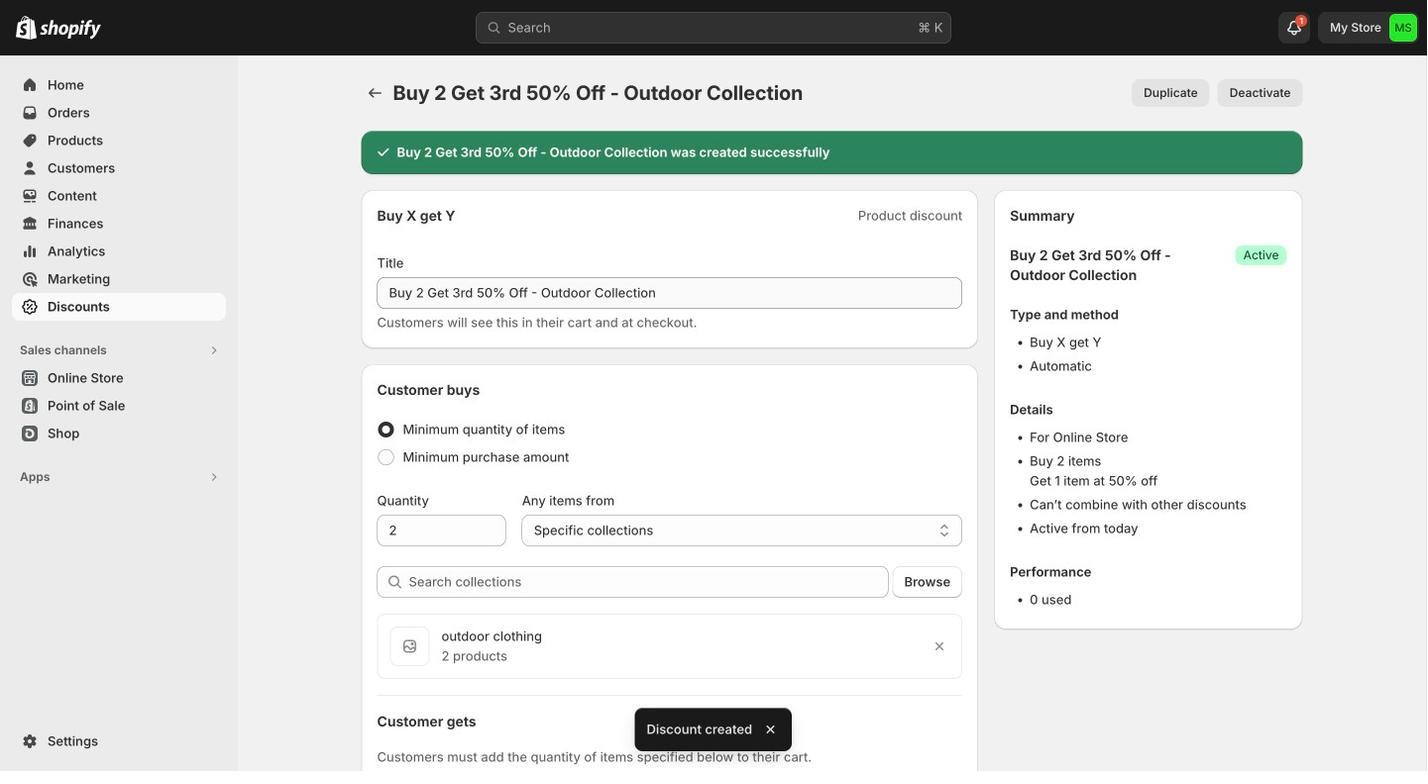 Task type: vqa. For each thing, say whether or not it's contained in the screenshot.
Search collections text field to the bottom
no



Task type: locate. For each thing, give the bounding box(es) containing it.
shopify image
[[16, 16, 37, 39], [40, 20, 101, 39]]

None text field
[[377, 515, 506, 547]]

1 horizontal spatial shopify image
[[40, 20, 101, 39]]

None text field
[[377, 277, 962, 309]]

0 horizontal spatial shopify image
[[16, 16, 37, 39]]



Task type: describe. For each thing, give the bounding box(es) containing it.
my store image
[[1389, 14, 1417, 42]]

Search collections text field
[[409, 567, 888, 599]]



